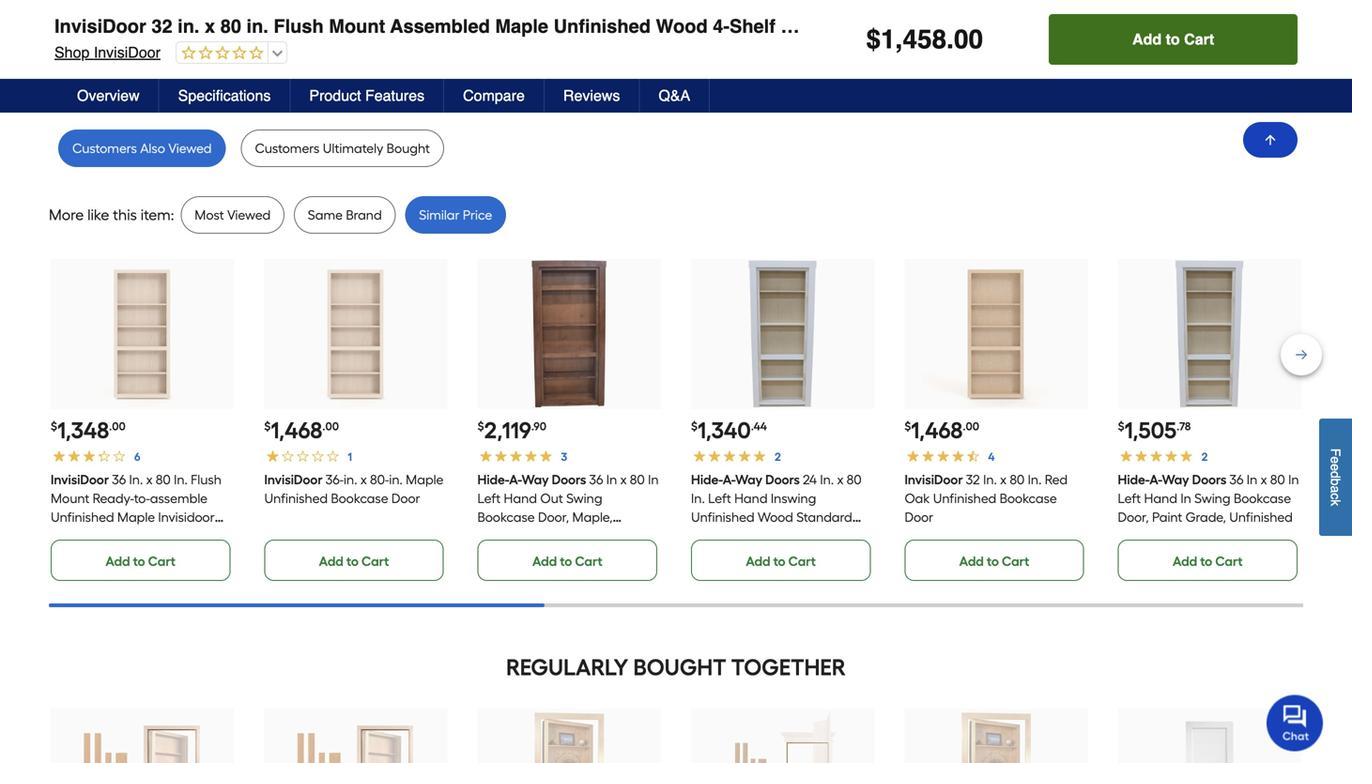 Task type: describe. For each thing, give the bounding box(es) containing it.
same brand
[[308, 207, 382, 223]]

36 for 1,505
[[1230, 472, 1244, 488]]

$ 2,119 .90
[[478, 417, 547, 444]]

product
[[309, 87, 361, 104]]

0 horizontal spatial viewed
[[168, 140, 212, 156]]

cart for 36 in. x 80 in. flush mount ready-to-assemble unfinished maple invisidoor bookcase door with trim molding
[[148, 553, 176, 569]]

you may also like
[[571, 71, 781, 98]]

1,468 for 36-
[[271, 417, 322, 444]]

hide-a-way doors 24 in. x 80 in. left hand inswing unfinished wood standard bookcase door with black hinges image
[[710, 261, 856, 408]]

1 e from the top
[[1328, 457, 1343, 464]]

4-
[[713, 15, 730, 37]]

1,505
[[1125, 417, 1177, 444]]

this
[[113, 206, 137, 224]]

x for 36 in x 80 in left hand out swing bookcase door, maple, stained: medium
[[621, 472, 627, 488]]

b
[[1328, 479, 1343, 486]]

a
[[246, 11, 262, 37]]

x for 24 in. x 80 in. left hand inswing unfinished wood standard bookcase door with black hinges
[[837, 472, 844, 488]]

invisidoor 32 in. x 80 in. red oak unfinished bookcase door image
[[923, 261, 1070, 408]]

to for 36 in x 80 in left hand in swing bookcase door, paint grade, unfinished
[[1200, 553, 1213, 569]]

molding
[[51, 547, 99, 563]]

way for 1,340
[[735, 472, 763, 488]]

door, for 1,505
[[1118, 509, 1149, 525]]

shop invisidoor
[[54, 44, 161, 61]]

to-
[[134, 491, 150, 507]]

to for 36 in x 80 in left hand out swing bookcase door, maple, stained: medium
[[560, 553, 572, 569]]

cart inside button
[[1184, 31, 1214, 48]]

you
[[571, 71, 618, 98]]

1,348 list item
[[51, 259, 234, 581]]

mount inside 36 in. x 80 in. flush mount ready-to-assemble unfinished maple invisidoor bookcase door with trim molding
[[51, 491, 89, 507]]

1 1,468 list item from the left
[[264, 259, 448, 581]]

80-
[[370, 472, 389, 488]]

more
[[49, 206, 84, 224]]

.44
[[751, 420, 767, 433]]

0 vertical spatial maple
[[495, 15, 548, 37]]

hide- for 1,340
[[691, 472, 723, 488]]

x for 36 in. x 80 in. flush mount ready-to-assemble unfinished maple invisidoor bookcase door with trim molding
[[146, 472, 153, 488]]

1 vertical spatial also
[[140, 140, 165, 156]]

overview button
[[58, 79, 159, 113]]

community q & a
[[69, 11, 262, 37]]

add to cart link for in
[[1118, 540, 1298, 581]]

invisidoor maple outswing jam threshold accessory kit for bookcase door image
[[710, 711, 856, 764]]

invisidoor cherry inswing jam threshold accessory kit for invisidoor bookcase door image
[[69, 711, 216, 764]]

in. right '&'
[[247, 15, 268, 37]]

add to cart link for ready-
[[51, 540, 230, 581]]

unfinished inside 36 in. x 80 in. flush mount ready-to-assemble unfinished maple invisidoor bookcase door with trim molding
[[51, 509, 114, 525]]

invisidoor for 32 in. x 80 in. red oak unfinished bookcase door
[[905, 472, 963, 488]]

.00 for 36-
[[322, 420, 339, 433]]

add for 36 in x 80 in left hand in swing bookcase door, paint grade, unfinished
[[1173, 553, 1198, 569]]

invisidoor 32 in. x 80 in. flush mount assembled maple unfinished wood 4-shelf bookcase door
[[54, 15, 919, 37]]

left for 2,119
[[478, 491, 501, 507]]

assembled
[[390, 15, 490, 37]]

36-in. x 80-in. maple unfinished bookcase door
[[264, 472, 443, 507]]

add to cart link for bookcase
[[264, 540, 444, 581]]

black
[[812, 528, 845, 544]]

add inside 'add to cart' button
[[1133, 31, 1162, 48]]

cart for 36 in x 80 in left hand in swing bookcase door, paint grade, unfinished
[[1216, 553, 1243, 569]]

add for 36 in. x 80 in. flush mount ready-to-assemble unfinished maple invisidoor bookcase door with trim molding
[[106, 553, 130, 569]]

32 inside 32 in. x 80 in. red oak unfinished bookcase door
[[966, 472, 980, 488]]

add for 24 in. x 80 in. left hand inswing unfinished wood standard bookcase door with black hinges
[[746, 553, 771, 569]]

add for 36-in. x 80-in. maple unfinished bookcase door
[[319, 553, 344, 569]]

bookcase inside the 36-in. x 80-in. maple unfinished bookcase door
[[331, 491, 388, 507]]

ultimately
[[323, 140, 383, 156]]

hide-a-way doors for 2,119
[[478, 472, 587, 488]]

features
[[365, 87, 425, 104]]

grade,
[[1186, 509, 1227, 525]]

$ for 36 in. x 80 in. flush mount ready-to-assemble unfinished maple invisidoor bookcase door with trim molding
[[51, 420, 57, 433]]

red
[[1045, 472, 1068, 488]]

c
[[1328, 493, 1343, 500]]

q
[[200, 11, 217, 37]]

80 for 1,505
[[1271, 472, 1286, 488]]

specifications
[[178, 87, 271, 104]]

doors for 1,340
[[765, 472, 800, 488]]

32 in. x 80 in. red oak unfinished bookcase door
[[905, 472, 1068, 525]]

1,458
[[881, 24, 947, 54]]

1,340 list item
[[691, 259, 875, 581]]

hand for 1,340
[[734, 491, 768, 507]]

add for 36 in x 80 in left hand out swing bookcase door, maple, stained: medium
[[532, 553, 557, 569]]

to for 32 in. x 80 in. red oak unfinished bookcase door
[[987, 553, 999, 569]]

add to cart button
[[1049, 14, 1298, 65]]

with inside 36 in. x 80 in. flush mount ready-to-assemble unfinished maple invisidoor bookcase door with trim molding
[[143, 528, 169, 544]]

way for 1,505
[[1162, 472, 1190, 488]]

community
[[69, 11, 193, 37]]

add to cart for 36 in x 80 in left hand in swing bookcase door, paint grade, unfinished
[[1173, 553, 1243, 569]]

:
[[171, 206, 174, 224]]

medium
[[529, 528, 578, 544]]

36-
[[325, 472, 344, 488]]

flush inside 36 in. x 80 in. flush mount ready-to-assemble unfinished maple invisidoor bookcase door with trim molding
[[191, 472, 222, 488]]

24
[[803, 472, 817, 488]]

bookcase inside 36 in. x 80 in. flush mount ready-to-assemble unfinished maple invisidoor bookcase door with trim molding
[[51, 528, 108, 544]]

a- for 1,505
[[1150, 472, 1162, 488]]

k
[[1328, 500, 1343, 506]]

$ 1,348 .00
[[51, 417, 126, 444]]

a
[[1328, 486, 1343, 493]]

product features
[[309, 87, 425, 104]]

unfinished inside 32 in. x 80 in. red oak unfinished bookcase door
[[933, 491, 996, 507]]

invisidoor up shop invisidoor
[[54, 15, 146, 37]]

customers also viewed
[[72, 140, 212, 156]]

item
[[141, 206, 171, 224]]

1,348
[[57, 417, 109, 444]]

36 in x 80 in left hand in swing bookcase door, paint grade, unfinished
[[1118, 472, 1299, 525]]

out
[[540, 491, 563, 507]]

product features button
[[291, 79, 444, 113]]

1 horizontal spatial also
[[674, 71, 733, 98]]

invisidoor 2-pack 13.8125-in. w x 28-in. h x 0.75-in. d maple flat panel accessory doors for bookcase door image
[[923, 711, 1070, 764]]

a- for 1,340
[[723, 472, 735, 488]]

in. right 36-
[[389, 472, 403, 488]]

door inside the 36-in. x 80-in. maple unfinished bookcase door
[[391, 491, 420, 507]]

x for 36-in. x 80-in. maple unfinished bookcase door
[[360, 472, 367, 488]]

f e e d b a c k
[[1328, 449, 1343, 506]]

.78
[[1177, 420, 1191, 433]]

x for 32 in. x 80 in. red oak unfinished bookcase door
[[1000, 472, 1007, 488]]

invisidoor for 36-in. x 80-in. maple unfinished bookcase door
[[264, 472, 323, 488]]

to inside button
[[1166, 31, 1180, 48]]

unfinished up the you
[[554, 15, 651, 37]]

together
[[731, 654, 846, 681]]

hand for 2,119
[[504, 491, 537, 507]]

similar
[[419, 207, 460, 223]]

.00 for 32
[[963, 420, 979, 433]]

00
[[954, 24, 983, 54]]

ready-
[[93, 491, 134, 507]]

80 for 1,340
[[847, 472, 862, 488]]

bookcase inside 36 in x 80 in left hand in swing bookcase door, paint grade, unfinished
[[1234, 491, 1292, 507]]

customers ultimately bought
[[255, 140, 430, 156]]

$ for 36 in x 80 in left hand out swing bookcase door, maple, stained: medium
[[478, 420, 484, 433]]

shelf
[[730, 15, 776, 37]]

invisidoor 36 in. x 80 in. flush mount ready-to-assemble unfinished maple invisidoor bookcase door with trim molding image
[[69, 261, 216, 408]]

eightdoors shaker 30-in x 80-in white 2-panel square solid core primed mdf slab door image
[[1137, 711, 1283, 764]]

assemble
[[150, 491, 208, 507]]

shop
[[54, 44, 90, 61]]

0 vertical spatial 32
[[152, 15, 172, 37]]

customers for customers ultimately bought
[[255, 140, 320, 156]]

1 horizontal spatial flush
[[274, 15, 324, 37]]

add to cart link for inswing
[[691, 540, 871, 581]]

1,340
[[698, 417, 751, 444]]

similar price
[[419, 207, 492, 223]]

36 in. x 80 in. flush mount ready-to-assemble unfinished maple invisidoor bookcase door with trim molding
[[51, 472, 222, 563]]

$ 1,340 .44
[[691, 417, 767, 444]]

&
[[224, 11, 240, 37]]

add to cart for 32 in. x 80 in. red oak unfinished bookcase door
[[959, 553, 1030, 569]]

f e e d b a c k button
[[1319, 419, 1352, 536]]

d
[[1328, 471, 1343, 479]]

door inside 32 in. x 80 in. red oak unfinished bookcase door
[[905, 509, 933, 525]]

like
[[738, 71, 781, 98]]

bought
[[387, 140, 430, 156]]

to for 36 in. x 80 in. flush mount ready-to-assemble unfinished maple invisidoor bookcase door with trim molding
[[133, 553, 145, 569]]

hide-a-way doors for 1,340
[[691, 472, 800, 488]]

door inside 36 in. x 80 in. flush mount ready-to-assemble unfinished maple invisidoor bookcase door with trim molding
[[111, 528, 140, 544]]

door inside 24 in. x 80 in. left hand inswing unfinished wood standard bookcase door with black hinges
[[752, 528, 781, 544]]

same
[[308, 207, 343, 223]]

hide- for 1,505
[[1118, 472, 1150, 488]]

36 for 1,348
[[112, 472, 126, 488]]

trim
[[172, 528, 198, 544]]



Task type: locate. For each thing, give the bounding box(es) containing it.
hand inside 36 in x 80 in left hand in swing bookcase door, paint grade, unfinished
[[1144, 491, 1178, 507]]

swing up maple, on the bottom left of page
[[567, 491, 603, 507]]

2 horizontal spatial 36
[[1230, 472, 1244, 488]]

0 horizontal spatial hand
[[504, 491, 537, 507]]

0 horizontal spatial hide-a-way doors
[[478, 472, 587, 488]]

2 vertical spatial maple
[[117, 509, 155, 525]]

swing inside 36 in x 80 in left hand in swing bookcase door, paint grade, unfinished
[[1195, 491, 1231, 507]]

maple inside the 36-in. x 80-in. maple unfinished bookcase door
[[406, 472, 443, 488]]

door, inside 36 in x 80 in left hand out swing bookcase door, maple, stained: medium
[[538, 509, 569, 525]]

way for 2,119
[[522, 472, 549, 488]]

2 horizontal spatial a-
[[1150, 472, 1162, 488]]

add for 32 in. x 80 in. red oak unfinished bookcase door
[[959, 553, 984, 569]]

32
[[152, 15, 172, 37], [966, 472, 980, 488]]

in
[[607, 472, 617, 488], [648, 472, 659, 488], [1247, 472, 1258, 488], [1289, 472, 1299, 488], [1181, 491, 1192, 507]]

0 vertical spatial wood
[[656, 15, 708, 37]]

a- inside "1,340" list item
[[723, 472, 735, 488]]

1 hand from the left
[[504, 491, 537, 507]]

1,505 list item
[[1118, 259, 1302, 581]]

unfinished up hinges on the bottom
[[691, 509, 755, 525]]

in. left 80-
[[344, 472, 357, 488]]

door, for 2,119
[[538, 509, 569, 525]]

1 $ 1,468 .00 from the left
[[264, 417, 339, 444]]

$ 1,505 .78
[[1118, 417, 1191, 444]]

36 for 2,119
[[589, 472, 603, 488]]

reviews button
[[545, 79, 640, 113]]

$ for 24 in. x 80 in. left hand inswing unfinished wood standard bookcase door with black hinges
[[691, 420, 698, 433]]

to for 36-in. x 80-in. maple unfinished bookcase door
[[346, 553, 359, 569]]

most
[[195, 207, 224, 223]]

add to cart inside button
[[1133, 31, 1214, 48]]

2 horizontal spatial hide-
[[1118, 472, 1150, 488]]

add to cart link down grade,
[[1118, 540, 1298, 581]]

bookcase up hinges on the bottom
[[691, 528, 749, 544]]

q&a button
[[640, 79, 710, 113]]

customers
[[72, 140, 137, 156], [255, 140, 320, 156]]

1 horizontal spatial hide-a-way doors
[[691, 472, 800, 488]]

add to cart link down maple, on the bottom left of page
[[478, 540, 657, 581]]

3 a- from the left
[[1150, 472, 1162, 488]]

.00 for 36
[[109, 420, 126, 433]]

2 way from the left
[[735, 472, 763, 488]]

e
[[1328, 457, 1343, 464], [1328, 464, 1343, 471]]

hide-a-way doors for 1,505
[[1118, 472, 1227, 488]]

specifications button
[[159, 79, 291, 113]]

viewed right the most
[[227, 207, 271, 223]]

bookcase inside 24 in. x 80 in. left hand inswing unfinished wood standard bookcase door with black hinges
[[691, 528, 749, 544]]

door,
[[538, 509, 569, 525], [1118, 509, 1149, 525]]

$ 1,468 .00 for 36-
[[264, 417, 339, 444]]

also left like
[[674, 71, 733, 98]]

a- down $ 1,340 .44
[[723, 472, 735, 488]]

zero stars image
[[177, 45, 264, 62]]

invisidoor left 36-
[[264, 472, 323, 488]]

0 horizontal spatial flush
[[191, 472, 222, 488]]

add inside "1,505" list item
[[1173, 553, 1198, 569]]

cart for 36-in. x 80-in. maple unfinished bookcase door
[[362, 553, 389, 569]]

80 inside 36 in x 80 in left hand in swing bookcase door, paint grade, unfinished
[[1271, 472, 1286, 488]]

2 1,468 list item from the left
[[905, 259, 1088, 581]]

doors for 2,119
[[552, 472, 587, 488]]

add to cart link for unfinished
[[905, 540, 1084, 581]]

viewed
[[168, 140, 212, 156], [227, 207, 271, 223]]

.00 inside $ 1,348 .00
[[109, 420, 126, 433]]

swing up grade,
[[1195, 491, 1231, 507]]

24 in. x 80 in. left hand inswing unfinished wood standard bookcase door with black hinges
[[691, 472, 862, 563]]

1 vertical spatial flush
[[191, 472, 222, 488]]

cart
[[1184, 31, 1214, 48], [148, 553, 176, 569], [362, 553, 389, 569], [575, 553, 603, 569], [789, 553, 816, 569], [1002, 553, 1030, 569], [1216, 553, 1243, 569]]

0 horizontal spatial 1,468
[[271, 417, 322, 444]]

stained:
[[478, 528, 526, 544]]

2 with from the left
[[784, 528, 809, 544]]

arrow up image
[[1263, 132, 1278, 147]]

unfinished inside 36 in x 80 in left hand in swing bookcase door, paint grade, unfinished
[[1230, 509, 1293, 525]]

add to cart inside 2,119 list item
[[532, 553, 603, 569]]

a- down $ 2,119 .90
[[509, 472, 522, 488]]

1 vertical spatial 32
[[966, 472, 980, 488]]

add to cart inside "1,340" list item
[[746, 553, 816, 569]]

x inside 32 in. x 80 in. red oak unfinished bookcase door
[[1000, 472, 1007, 488]]

to inside 2,119 list item
[[560, 553, 572, 569]]

oak
[[905, 491, 930, 507]]

doors for 1,505
[[1192, 472, 1227, 488]]

1 horizontal spatial hide-
[[691, 472, 723, 488]]

cart inside "1,340" list item
[[789, 553, 816, 569]]

2 customers from the left
[[255, 140, 320, 156]]

left for 1,505
[[1118, 491, 1141, 507]]

invisidoor
[[158, 509, 215, 525]]

cart for 32 in. x 80 in. red oak unfinished bookcase door
[[1002, 553, 1030, 569]]

$ 1,468 .00 for 32
[[905, 417, 979, 444]]

0 horizontal spatial doors
[[552, 472, 587, 488]]

x inside 36 in x 80 in left hand in swing bookcase door, paint grade, unfinished
[[1261, 472, 1268, 488]]

unfinished down ready-
[[51, 509, 114, 525]]

add to cart link inside "1,505" list item
[[1118, 540, 1298, 581]]

invisidoor for 36 in. x 80 in. flush mount ready-to-assemble unfinished maple invisidoor bookcase door with trim molding
[[51, 472, 109, 488]]

to inside 1,348 list item
[[133, 553, 145, 569]]

add inside 1,348 list item
[[106, 553, 130, 569]]

swing for 1,505
[[1195, 491, 1231, 507]]

.
[[947, 24, 954, 54]]

way down $ 1,340 .44
[[735, 472, 763, 488]]

in. left q
[[178, 15, 200, 37]]

add to cart
[[1133, 31, 1214, 48], [106, 553, 176, 569], [319, 553, 389, 569], [532, 553, 603, 569], [746, 553, 816, 569], [959, 553, 1030, 569], [1173, 553, 1243, 569]]

wood
[[656, 15, 708, 37], [758, 509, 793, 525]]

1 horizontal spatial doors
[[765, 472, 800, 488]]

left up stained:
[[478, 491, 501, 507]]

x inside 24 in. x 80 in. left hand inswing unfinished wood standard bookcase door with black hinges
[[837, 472, 844, 488]]

bookcase inside 36 in x 80 in left hand out swing bookcase door, maple, stained: medium
[[478, 509, 535, 525]]

add to cart for 24 in. x 80 in. left hand inswing unfinished wood standard bookcase door with black hinges
[[746, 553, 816, 569]]

1 customers from the left
[[72, 140, 137, 156]]

overview
[[77, 87, 140, 104]]

unfinished right grade,
[[1230, 509, 1293, 525]]

1,468
[[271, 417, 322, 444], [911, 417, 963, 444]]

32 left red at the right bottom of the page
[[966, 472, 980, 488]]

$ inside $ 2,119 .90
[[478, 420, 484, 433]]

add to cart link down 32 in. x 80 in. red oak unfinished bookcase door
[[905, 540, 1084, 581]]

unfinished inside 24 in. x 80 in. left hand inswing unfinished wood standard bookcase door with black hinges
[[691, 509, 755, 525]]

2,119
[[484, 417, 531, 444]]

2 horizontal spatial way
[[1162, 472, 1190, 488]]

cart inside 2,119 list item
[[575, 553, 603, 569]]

0 horizontal spatial a-
[[509, 472, 522, 488]]

0 vertical spatial mount
[[329, 15, 385, 37]]

1 horizontal spatial maple
[[406, 472, 443, 488]]

way up out
[[522, 472, 549, 488]]

swing inside 36 in x 80 in left hand out swing bookcase door, maple, stained: medium
[[567, 491, 603, 507]]

left for 1,340
[[708, 491, 731, 507]]

inswing
[[771, 491, 816, 507]]

add to cart inside "1,505" list item
[[1173, 553, 1243, 569]]

customers left ultimately
[[255, 140, 320, 156]]

regularly bought together heading
[[49, 649, 1304, 686]]

4 add to cart link from the left
[[691, 540, 871, 581]]

chat invite button image
[[1267, 694, 1324, 752]]

doors up out
[[552, 472, 587, 488]]

2 36 from the left
[[589, 472, 603, 488]]

hide- inside 2,119 list item
[[478, 472, 509, 488]]

add to cart link down the 36-in. x 80-in. maple unfinished bookcase door
[[264, 540, 444, 581]]

2 e from the top
[[1328, 464, 1343, 471]]

a- for 2,119
[[509, 472, 522, 488]]

doors inside "1,505" list item
[[1192, 472, 1227, 488]]

1 horizontal spatial wood
[[758, 509, 793, 525]]

hide- inside "1,505" list item
[[1118, 472, 1150, 488]]

1 horizontal spatial door,
[[1118, 509, 1149, 525]]

bought
[[633, 654, 726, 681]]

1 horizontal spatial $ 1,468 .00
[[905, 417, 979, 444]]

x inside 36 in x 80 in left hand out swing bookcase door, maple, stained: medium
[[621, 472, 627, 488]]

1 horizontal spatial customers
[[255, 140, 320, 156]]

$ 1,458 . 00
[[866, 24, 983, 54]]

2 swing from the left
[[1195, 491, 1231, 507]]

add
[[1133, 31, 1162, 48], [106, 553, 130, 569], [319, 553, 344, 569], [532, 553, 557, 569], [746, 553, 771, 569], [959, 553, 984, 569], [1173, 553, 1198, 569]]

$ for 32 in. x 80 in. red oak unfinished bookcase door
[[905, 420, 911, 433]]

customers for customers also viewed
[[72, 140, 137, 156]]

2 hide-a-way doors from the left
[[691, 472, 800, 488]]

cart inside 1,348 list item
[[148, 553, 176, 569]]

80
[[220, 15, 241, 37], [156, 472, 171, 488], [630, 472, 645, 488], [847, 472, 862, 488], [1010, 472, 1025, 488], [1271, 472, 1286, 488]]

2 a- from the left
[[723, 472, 735, 488]]

invisidoor up the oak at the right of page
[[905, 472, 963, 488]]

0 horizontal spatial 36
[[112, 472, 126, 488]]

bookcase right the shelf
[[781, 15, 870, 37]]

wood inside 24 in. x 80 in. left hand inswing unfinished wood standard bookcase door with black hinges
[[758, 509, 793, 525]]

e up d
[[1328, 457, 1343, 464]]

2 horizontal spatial hide-a-way doors
[[1118, 472, 1227, 488]]

reviews
[[563, 87, 620, 104]]

1 horizontal spatial with
[[784, 528, 809, 544]]

add to cart link inside 1,348 list item
[[51, 540, 230, 581]]

hide-a-way doors inside 2,119 list item
[[478, 472, 587, 488]]

2 horizontal spatial doors
[[1192, 472, 1227, 488]]

maple right 80-
[[406, 472, 443, 488]]

hand inside 24 in. x 80 in. left hand inswing unfinished wood standard bookcase door with black hinges
[[734, 491, 768, 507]]

36 inside 36 in x 80 in left hand in swing bookcase door, paint grade, unfinished
[[1230, 472, 1244, 488]]

1 way from the left
[[522, 472, 549, 488]]

bookcase up molding
[[51, 528, 108, 544]]

swing for 2,119
[[567, 491, 603, 507]]

0 horizontal spatial .00
[[109, 420, 126, 433]]

to for 24 in. x 80 in. left hand inswing unfinished wood standard bookcase door with black hinges
[[773, 553, 786, 569]]

2 hide- from the left
[[691, 472, 723, 488]]

1 hide- from the left
[[478, 472, 509, 488]]

hide- for 2,119
[[478, 472, 509, 488]]

2 add to cart link from the left
[[264, 540, 444, 581]]

$ inside $ 1,348 .00
[[51, 420, 57, 433]]

hide- down 1,505
[[1118, 472, 1150, 488]]

$ 1,468 .00 up 36-
[[264, 417, 339, 444]]

compare
[[463, 87, 525, 104]]

80 inside 36 in x 80 in left hand out swing bookcase door, maple, stained: medium
[[630, 472, 645, 488]]

with inside 24 in. x 80 in. left hand inswing unfinished wood standard bookcase door with black hinges
[[784, 528, 809, 544]]

unfinished down 36-
[[264, 491, 328, 507]]

hide-a-way doors up out
[[478, 472, 587, 488]]

0 horizontal spatial hide-
[[478, 472, 509, 488]]

0 horizontal spatial left
[[478, 491, 501, 507]]

1 horizontal spatial mount
[[329, 15, 385, 37]]

1 vertical spatial wood
[[758, 509, 793, 525]]

in.
[[129, 472, 143, 488], [174, 472, 188, 488], [820, 472, 834, 488], [983, 472, 997, 488], [1028, 472, 1042, 488], [691, 491, 705, 507]]

hide-a-way doors inside "1,340" list item
[[691, 472, 800, 488]]

brand
[[346, 207, 382, 223]]

add to cart for 36-in. x 80-in. maple unfinished bookcase door
[[319, 553, 389, 569]]

0 horizontal spatial customers
[[72, 140, 137, 156]]

way
[[522, 472, 549, 488], [735, 472, 763, 488], [1162, 472, 1190, 488]]

left inside 36 in x 80 in left hand out swing bookcase door, maple, stained: medium
[[478, 491, 501, 507]]

1 horizontal spatial 1,468 list item
[[905, 259, 1088, 581]]

2 left from the left
[[708, 491, 731, 507]]

add inside 2,119 list item
[[532, 553, 557, 569]]

2 horizontal spatial .00
[[963, 420, 979, 433]]

with left black
[[784, 528, 809, 544]]

0 horizontal spatial mount
[[51, 491, 89, 507]]

bookcase up stained:
[[478, 509, 535, 525]]

invisidoor up ready-
[[51, 472, 109, 488]]

2 doors from the left
[[765, 472, 800, 488]]

way inside "1,340" list item
[[735, 472, 763, 488]]

2 $ 1,468 .00 from the left
[[905, 417, 979, 444]]

customers down overview button
[[72, 140, 137, 156]]

left up hinges on the bottom
[[708, 491, 731, 507]]

add to cart link inside 2,119 list item
[[478, 540, 657, 581]]

may
[[623, 71, 669, 98]]

flush up assemble
[[191, 472, 222, 488]]

add to cart for 36 in. x 80 in. flush mount ready-to-assemble unfinished maple invisidoor bookcase door with trim molding
[[106, 553, 176, 569]]

to inside "1,505" list item
[[1200, 553, 1213, 569]]

x inside the 36-in. x 80-in. maple unfinished bookcase door
[[360, 472, 367, 488]]

0 horizontal spatial door,
[[538, 509, 569, 525]]

add to cart for 36 in x 80 in left hand out swing bookcase door, maple, stained: medium
[[532, 553, 603, 569]]

invisidoor down community
[[94, 44, 161, 61]]

with left trim
[[143, 528, 169, 544]]

0 horizontal spatial 32
[[152, 15, 172, 37]]

1 1,468 from the left
[[271, 417, 322, 444]]

1 36 from the left
[[112, 472, 126, 488]]

hide-a-way doors
[[478, 472, 587, 488], [691, 472, 800, 488], [1118, 472, 1227, 488]]

left down 1,505
[[1118, 491, 1141, 507]]

x for 36 in x 80 in left hand in swing bookcase door, paint grade, unfinished
[[1261, 472, 1268, 488]]

cart for 24 in. x 80 in. left hand inswing unfinished wood standard bookcase door with black hinges
[[789, 553, 816, 569]]

compare button
[[444, 79, 545, 113]]

cart inside "1,505" list item
[[1216, 553, 1243, 569]]

e up b on the right of the page
[[1328, 464, 1343, 471]]

q&a
[[659, 87, 690, 104]]

like
[[87, 206, 109, 224]]

way up the paint
[[1162, 472, 1190, 488]]

hide- down 2,119
[[478, 472, 509, 488]]

80 inside 32 in. x 80 in. red oak unfinished bookcase door
[[1010, 472, 1025, 488]]

mount left ready-
[[51, 491, 89, 507]]

regularly
[[506, 654, 629, 681]]

36 inside 36 in. x 80 in. flush mount ready-to-assemble unfinished maple invisidoor bookcase door with trim molding
[[112, 472, 126, 488]]

invisidoor
[[54, 15, 146, 37], [94, 44, 161, 61], [51, 472, 109, 488], [264, 472, 323, 488], [905, 472, 963, 488]]

hand inside 36 in x 80 in left hand out swing bookcase door, maple, stained: medium
[[504, 491, 537, 507]]

wood down the inswing
[[758, 509, 793, 525]]

door, inside 36 in x 80 in left hand in swing bookcase door, paint grade, unfinished
[[1118, 509, 1149, 525]]

80 inside 24 in. x 80 in. left hand inswing unfinished wood standard bookcase door with black hinges
[[847, 472, 862, 488]]

1 horizontal spatial hand
[[734, 491, 768, 507]]

bookcase down red at the right bottom of the page
[[1000, 491, 1057, 507]]

2,119 list item
[[478, 259, 661, 581]]

1 vertical spatial viewed
[[227, 207, 271, 223]]

0 vertical spatial also
[[674, 71, 733, 98]]

1 horizontal spatial 1,468
[[911, 417, 963, 444]]

hand up the paint
[[1144, 491, 1178, 507]]

way inside 2,119 list item
[[522, 472, 549, 488]]

hand left the inswing
[[734, 491, 768, 507]]

0 vertical spatial flush
[[274, 15, 324, 37]]

$ 1,468 .00 up the oak at the right of page
[[905, 417, 979, 444]]

1 horizontal spatial a-
[[723, 472, 735, 488]]

f
[[1328, 449, 1343, 457]]

2 horizontal spatial maple
[[495, 15, 548, 37]]

hand for 1,505
[[1144, 491, 1178, 507]]

1 horizontal spatial 32
[[966, 472, 980, 488]]

.00 up ready-
[[109, 420, 126, 433]]

unfinished right the oak at the right of page
[[933, 491, 996, 507]]

maple down to-
[[117, 509, 155, 525]]

3 hide-a-way doors from the left
[[1118, 472, 1227, 488]]

maple inside 36 in. x 80 in. flush mount ready-to-assemble unfinished maple invisidoor bookcase door with trim molding
[[117, 509, 155, 525]]

1,468 list item
[[264, 259, 448, 581], [905, 259, 1088, 581]]

2 hand from the left
[[734, 491, 768, 507]]

1 left from the left
[[478, 491, 501, 507]]

hide-a-way doors up the inswing
[[691, 472, 800, 488]]

1 .00 from the left
[[109, 420, 126, 433]]

flush right a
[[274, 15, 324, 37]]

add to cart link down standard
[[691, 540, 871, 581]]

1 door, from the left
[[538, 509, 569, 525]]

add to cart link inside "1,340" list item
[[691, 540, 871, 581]]

$ 1,468 .00
[[264, 417, 339, 444], [905, 417, 979, 444]]

36 inside 36 in x 80 in left hand out swing bookcase door, maple, stained: medium
[[589, 472, 603, 488]]

doors
[[552, 472, 587, 488], [765, 472, 800, 488], [1192, 472, 1227, 488]]

in.
[[178, 15, 200, 37], [247, 15, 268, 37], [344, 472, 357, 488], [389, 472, 403, 488]]

hide-a-way doors 36 in x 80 in left hand out swing bookcase door, maple, stained: medium image
[[496, 261, 643, 408]]

mount up product features
[[329, 15, 385, 37]]

0 horizontal spatial swing
[[567, 491, 603, 507]]

a- inside "1,505" list item
[[1150, 472, 1162, 488]]

.90
[[531, 420, 547, 433]]

bookcase inside 32 in. x 80 in. red oak unfinished bookcase door
[[1000, 491, 1057, 507]]

0 vertical spatial viewed
[[168, 140, 212, 156]]

0 horizontal spatial also
[[140, 140, 165, 156]]

price
[[463, 207, 492, 223]]

36 in x 80 in left hand out swing bookcase door, maple, stained: medium
[[478, 472, 659, 544]]

add to cart inside 1,348 list item
[[106, 553, 176, 569]]

.00 up 32 in. x 80 in. red oak unfinished bookcase door
[[963, 420, 979, 433]]

doors inside 2,119 list item
[[552, 472, 587, 488]]

doors inside "1,340" list item
[[765, 472, 800, 488]]

standard
[[797, 509, 852, 525]]

bookcase down 80-
[[331, 491, 388, 507]]

paint
[[1152, 509, 1183, 525]]

3 36 from the left
[[1230, 472, 1244, 488]]

0 horizontal spatial wood
[[656, 15, 708, 37]]

a- up the paint
[[1150, 472, 1162, 488]]

bookcase left c
[[1234, 491, 1292, 507]]

hide-a-way doors 36 in x 80 in left hand in swing bookcase door, paint grade, unfinished image
[[1137, 261, 1283, 408]]

1 doors from the left
[[552, 472, 587, 488]]

0 horizontal spatial $ 1,468 .00
[[264, 417, 339, 444]]

3 way from the left
[[1162, 472, 1190, 488]]

32 left q
[[152, 15, 172, 37]]

wood left the 4-
[[656, 15, 708, 37]]

left inside 36 in x 80 in left hand in swing bookcase door, paint grade, unfinished
[[1118, 491, 1141, 507]]

$ for 36 in x 80 in left hand in swing bookcase door, paint grade, unfinished
[[1118, 420, 1125, 433]]

x
[[205, 15, 215, 37], [146, 472, 153, 488], [360, 472, 367, 488], [621, 472, 627, 488], [837, 472, 844, 488], [1000, 472, 1007, 488], [1261, 472, 1268, 488]]

1,468 for 32
[[911, 417, 963, 444]]

1 horizontal spatial .00
[[322, 420, 339, 433]]

door, left the paint
[[1118, 509, 1149, 525]]

6 add to cart link from the left
[[1118, 540, 1298, 581]]

1,468 up the oak at the right of page
[[911, 417, 963, 444]]

viewed down the specifications
[[168, 140, 212, 156]]

3 add to cart link from the left
[[478, 540, 657, 581]]

0 horizontal spatial maple
[[117, 509, 155, 525]]

also up item
[[140, 140, 165, 156]]

1,468 up the 36-in. x 80-in. maple unfinished bookcase door
[[271, 417, 322, 444]]

maple up compare
[[495, 15, 548, 37]]

hinges
[[691, 547, 732, 563]]

hide-a-way doors inside "1,505" list item
[[1118, 472, 1227, 488]]

$ for 36-in. x 80-in. maple unfinished bookcase door
[[264, 420, 271, 433]]

80 for 1,348
[[156, 472, 171, 488]]

80 for 2,119
[[630, 472, 645, 488]]

hide-
[[478, 472, 509, 488], [691, 472, 723, 488], [1118, 472, 1150, 488]]

hand left out
[[504, 491, 537, 507]]

0 horizontal spatial with
[[143, 528, 169, 544]]

1 horizontal spatial viewed
[[227, 207, 271, 223]]

door
[[875, 15, 919, 37], [391, 491, 420, 507], [905, 509, 933, 525], [111, 528, 140, 544], [752, 528, 781, 544]]

mount
[[329, 15, 385, 37], [51, 491, 89, 507]]

invisidoor inside 1,348 list item
[[51, 472, 109, 488]]

3 .00 from the left
[[963, 420, 979, 433]]

doors up the inswing
[[765, 472, 800, 488]]

.00 up 36-
[[322, 420, 339, 433]]

$
[[866, 24, 881, 54], [51, 420, 57, 433], [264, 420, 271, 433], [478, 420, 484, 433], [691, 420, 698, 433], [905, 420, 911, 433], [1118, 420, 1125, 433]]

80 for 1,468
[[1010, 472, 1025, 488]]

0 horizontal spatial 1,468 list item
[[264, 259, 448, 581]]

1 a- from the left
[[509, 472, 522, 488]]

80 inside 36 in. x 80 in. flush mount ready-to-assemble unfinished maple invisidoor bookcase door with trim molding
[[156, 472, 171, 488]]

hide- down the 1,340
[[691, 472, 723, 488]]

$ inside $ 1,340 .44
[[691, 420, 698, 433]]

hide-a-way doors up the paint
[[1118, 472, 1227, 488]]

community q & a button
[[49, 0, 1304, 54]]

$ inside $ 1,505 .78
[[1118, 420, 1125, 433]]

hide- inside "1,340" list item
[[691, 472, 723, 488]]

cart for 36 in x 80 in left hand out swing bookcase door, maple, stained: medium
[[575, 553, 603, 569]]

add to cart link for out
[[478, 540, 657, 581]]

1 horizontal spatial way
[[735, 472, 763, 488]]

3 left from the left
[[1118, 491, 1141, 507]]

0 horizontal spatial way
[[522, 472, 549, 488]]

1 horizontal spatial left
[[708, 491, 731, 507]]

x inside 36 in. x 80 in. flush mount ready-to-assemble unfinished maple invisidoor bookcase door with trim molding
[[146, 472, 153, 488]]

regularly bought together
[[506, 654, 846, 681]]

doors up grade,
[[1192, 472, 1227, 488]]

2 horizontal spatial hand
[[1144, 491, 1178, 507]]

2 horizontal spatial left
[[1118, 491, 1141, 507]]

2 door, from the left
[[1118, 509, 1149, 525]]

add to cart link down to-
[[51, 540, 230, 581]]

3 hand from the left
[[1144, 491, 1178, 507]]

maple
[[495, 15, 548, 37], [406, 472, 443, 488], [117, 509, 155, 525]]

1 vertical spatial mount
[[51, 491, 89, 507]]

1 hide-a-way doors from the left
[[478, 472, 587, 488]]

swing
[[567, 491, 603, 507], [1195, 491, 1231, 507]]

to inside "1,340" list item
[[773, 553, 786, 569]]

1 horizontal spatial swing
[[1195, 491, 1231, 507]]

5 add to cart link from the left
[[905, 540, 1084, 581]]

1 add to cart link from the left
[[51, 540, 230, 581]]

a- inside 2,119 list item
[[509, 472, 522, 488]]

more like this item :
[[49, 206, 174, 224]]

left inside 24 in. x 80 in. left hand inswing unfinished wood standard bookcase door with black hinges
[[708, 491, 731, 507]]

1 swing from the left
[[567, 491, 603, 507]]

3 hide- from the left
[[1118, 472, 1150, 488]]

2 1,468 from the left
[[911, 417, 963, 444]]

way inside "1,505" list item
[[1162, 472, 1190, 488]]

invisidoor 2-pack 15.8125-in. w x 28-in. h x 0.75-in. d red oak flat panel accessory doors for bookcase door image
[[496, 711, 643, 764]]

1 horizontal spatial 36
[[589, 472, 603, 488]]

1 vertical spatial maple
[[406, 472, 443, 488]]

2 .00 from the left
[[322, 420, 339, 433]]

invisidoor maple inswing jam threshold accessory kit for bookcase door image
[[283, 711, 429, 764]]

unfinished inside the 36-in. x 80-in. maple unfinished bookcase door
[[264, 491, 328, 507]]

1 with from the left
[[143, 528, 169, 544]]

maple,
[[573, 509, 613, 525]]

door, up medium
[[538, 509, 569, 525]]

add inside "1,340" list item
[[746, 553, 771, 569]]

3 doors from the left
[[1192, 472, 1227, 488]]

invisidoor 36-in. x 80-in. maple unfinished bookcase door image
[[283, 261, 429, 408]]



Task type: vqa. For each thing, say whether or not it's contained in the screenshot.


